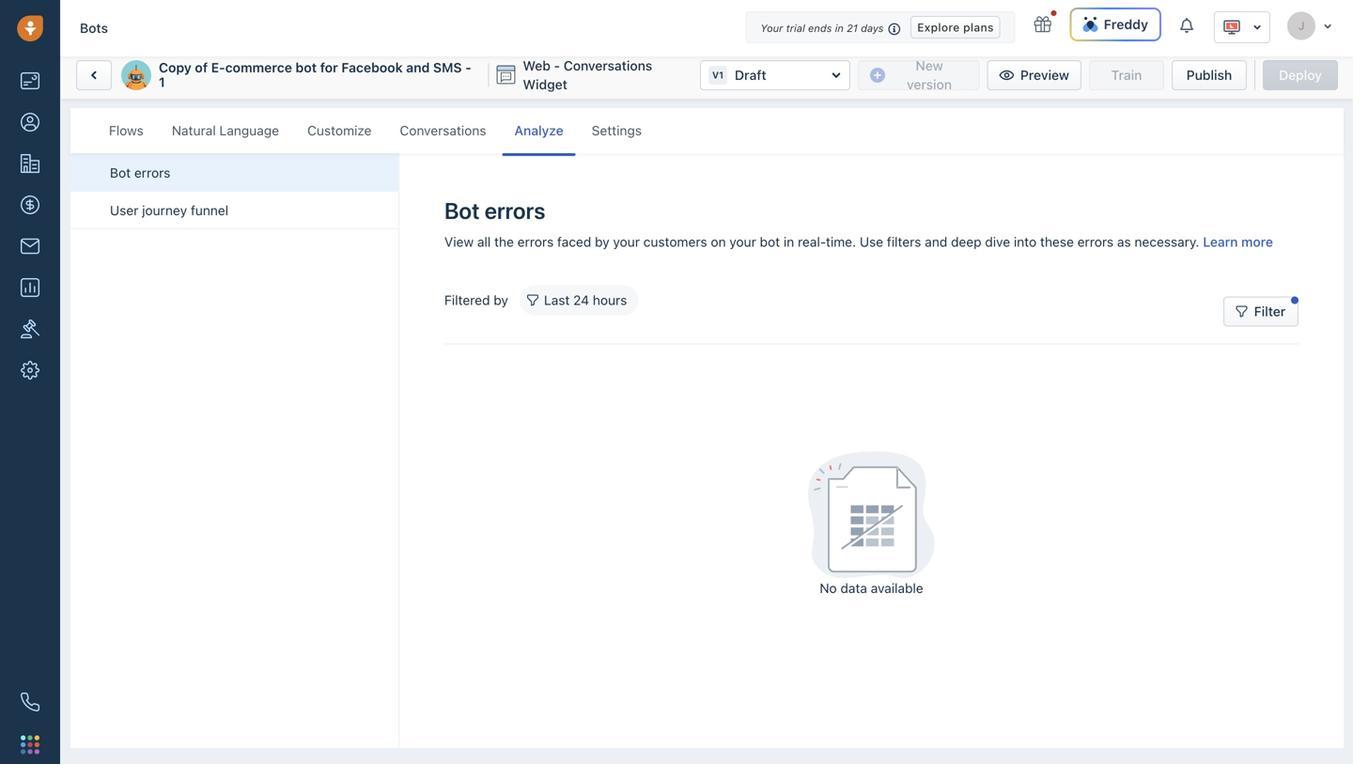 Task type: locate. For each thing, give the bounding box(es) containing it.
ic_arrow_down image
[[1323, 21, 1333, 31]]

explore
[[917, 20, 960, 34]]

freshworks switcher image
[[21, 735, 39, 754]]

in
[[835, 22, 844, 34]]

days
[[861, 22, 884, 34]]

missing translation "unavailable" for locale "en-us" image
[[1223, 18, 1241, 37]]

ic_info_icon image
[[888, 21, 901, 37]]

freddy
[[1104, 16, 1148, 32]]



Task type: vqa. For each thing, say whether or not it's contained in the screenshot.
the Analytics
no



Task type: describe. For each thing, give the bounding box(es) containing it.
explore plans button
[[911, 16, 1001, 39]]

phone image
[[21, 693, 39, 711]]

plans
[[963, 20, 994, 34]]

properties image
[[21, 320, 39, 338]]

phone element
[[11, 683, 49, 721]]

your trial ends in 21 days
[[761, 22, 884, 34]]

21
[[847, 22, 858, 34]]

your
[[761, 22, 783, 34]]

trial
[[786, 22, 805, 34]]

freddy button
[[1070, 8, 1162, 41]]

ic_arrow_down image
[[1253, 21, 1262, 34]]

explore plans
[[917, 20, 994, 34]]

bots
[[80, 20, 108, 36]]

ends
[[808, 22, 832, 34]]

bell regular image
[[1180, 16, 1195, 34]]



